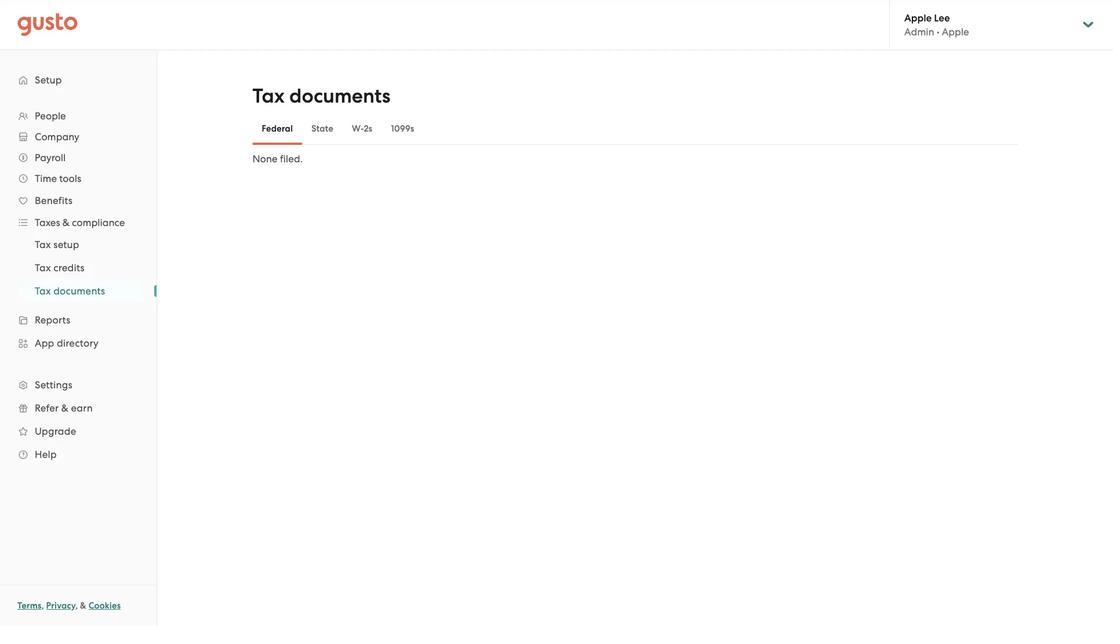 Task type: locate. For each thing, give the bounding box(es) containing it.
tax credits link
[[21, 257, 145, 278]]

tax for tax documents link
[[35, 285, 51, 297]]

list
[[0, 106, 157, 466], [0, 233, 157, 303]]

tax for tax credits link
[[35, 262, 51, 274]]

tax documents up state
[[252, 84, 390, 108]]

2 vertical spatial &
[[80, 601, 86, 611]]

tax down taxes
[[35, 239, 51, 250]]

cookies
[[89, 601, 121, 611]]

terms
[[17, 601, 42, 611]]

& for compliance
[[62, 217, 70, 228]]

0 horizontal spatial documents
[[53, 285, 105, 297]]

company button
[[12, 126, 145, 147]]

apple lee admin • apple
[[904, 12, 969, 38]]

none filed.
[[252, 153, 303, 165]]

tax
[[252, 84, 285, 108], [35, 239, 51, 250], [35, 262, 51, 274], [35, 285, 51, 297]]

& for earn
[[61, 402, 68, 414]]

documents
[[289, 84, 390, 108], [53, 285, 105, 297]]

list containing people
[[0, 106, 157, 466]]

apple
[[904, 12, 932, 24], [942, 26, 969, 38]]

0 vertical spatial &
[[62, 217, 70, 228]]

terms , privacy , & cookies
[[17, 601, 121, 611]]

home image
[[17, 13, 78, 36]]

0 horizontal spatial apple
[[904, 12, 932, 24]]

,
[[42, 601, 44, 611], [75, 601, 78, 611]]

w-2s button
[[343, 115, 382, 143]]

setup
[[53, 239, 79, 250]]

tax documents
[[252, 84, 390, 108], [35, 285, 105, 297]]

tax left 'credits'
[[35, 262, 51, 274]]

benefits link
[[12, 190, 145, 211]]

tax down tax credits
[[35, 285, 51, 297]]

apple right •
[[942, 26, 969, 38]]

federal
[[262, 123, 293, 134]]

none
[[252, 153, 278, 165]]

setup link
[[12, 70, 145, 90]]

gusto navigation element
[[0, 50, 157, 485]]

tax documents link
[[21, 281, 145, 301]]

1 vertical spatial &
[[61, 402, 68, 414]]

admin
[[904, 26, 934, 38]]

0 horizontal spatial tax documents
[[35, 285, 105, 297]]

&
[[62, 217, 70, 228], [61, 402, 68, 414], [80, 601, 86, 611]]

state button
[[302, 115, 343, 143]]

earn
[[71, 402, 93, 414]]

& inside 'dropdown button'
[[62, 217, 70, 228]]

0 horizontal spatial ,
[[42, 601, 44, 611]]

1 vertical spatial apple
[[942, 26, 969, 38]]

tax credits
[[35, 262, 85, 274]]

company
[[35, 131, 79, 143]]

tax up federal button on the left
[[252, 84, 285, 108]]

& left "cookies" button
[[80, 601, 86, 611]]

people
[[35, 110, 66, 122]]

tax for tax setup link
[[35, 239, 51, 250]]

app directory link
[[12, 333, 145, 354]]

2 list from the top
[[0, 233, 157, 303]]

payroll button
[[12, 147, 145, 168]]

1 vertical spatial tax documents
[[35, 285, 105, 297]]

taxes
[[35, 217, 60, 228]]

app directory
[[35, 337, 99, 349]]

0 vertical spatial documents
[[289, 84, 390, 108]]

1 horizontal spatial tax documents
[[252, 84, 390, 108]]

& left earn
[[61, 402, 68, 414]]

refer
[[35, 402, 59, 414]]

, left privacy
[[42, 601, 44, 611]]

1 horizontal spatial apple
[[942, 26, 969, 38]]

apple up admin
[[904, 12, 932, 24]]

tax documents down 'credits'
[[35, 285, 105, 297]]

documents down tax credits link
[[53, 285, 105, 297]]

help
[[35, 449, 57, 460]]

settings link
[[12, 374, 145, 395]]

1 horizontal spatial ,
[[75, 601, 78, 611]]

privacy link
[[46, 601, 75, 611]]

documents up state button
[[289, 84, 390, 108]]

& right taxes
[[62, 217, 70, 228]]

1 list from the top
[[0, 106, 157, 466]]

1 vertical spatial documents
[[53, 285, 105, 297]]

directory
[[57, 337, 99, 349]]

, left "cookies" button
[[75, 601, 78, 611]]

2 , from the left
[[75, 601, 78, 611]]



Task type: describe. For each thing, give the bounding box(es) containing it.
federal button
[[252, 115, 302, 143]]

cookies button
[[89, 599, 121, 613]]

setup
[[35, 74, 62, 86]]

time
[[35, 173, 57, 184]]

0 vertical spatial tax documents
[[252, 84, 390, 108]]

upgrade link
[[12, 421, 145, 442]]

refer & earn
[[35, 402, 93, 414]]

taxes & compliance button
[[12, 212, 145, 233]]

people button
[[12, 106, 145, 126]]

2s
[[364, 123, 372, 134]]

lee
[[934, 12, 950, 24]]

w-2s
[[352, 123, 372, 134]]

reports
[[35, 314, 70, 326]]

tax documents inside tax documents link
[[35, 285, 105, 297]]

state
[[311, 123, 333, 134]]

refer & earn link
[[12, 398, 145, 419]]

w-
[[352, 123, 364, 134]]

taxes & compliance
[[35, 217, 125, 228]]

1099s
[[391, 123, 414, 134]]

tax setup link
[[21, 234, 145, 255]]

credits
[[53, 262, 85, 274]]

reports link
[[12, 310, 145, 330]]

terms link
[[17, 601, 42, 611]]

0 vertical spatial apple
[[904, 12, 932, 24]]

payroll
[[35, 152, 66, 163]]

1 horizontal spatial documents
[[289, 84, 390, 108]]

time tools
[[35, 173, 81, 184]]

tax setup
[[35, 239, 79, 250]]

•
[[937, 26, 939, 38]]

filed.
[[280, 153, 303, 165]]

time tools button
[[12, 168, 145, 189]]

benefits
[[35, 195, 73, 206]]

app
[[35, 337, 54, 349]]

upgrade
[[35, 425, 76, 437]]

settings
[[35, 379, 72, 391]]

1 , from the left
[[42, 601, 44, 611]]

tools
[[59, 173, 81, 184]]

compliance
[[72, 217, 125, 228]]

1099s button
[[382, 115, 423, 143]]

privacy
[[46, 601, 75, 611]]

tax forms tab list
[[252, 112, 1018, 145]]

list containing tax setup
[[0, 233, 157, 303]]

documents inside gusto navigation 'element'
[[53, 285, 105, 297]]

help link
[[12, 444, 145, 465]]



Task type: vqa. For each thing, say whether or not it's contained in the screenshot.
Gusto navigation element
yes



